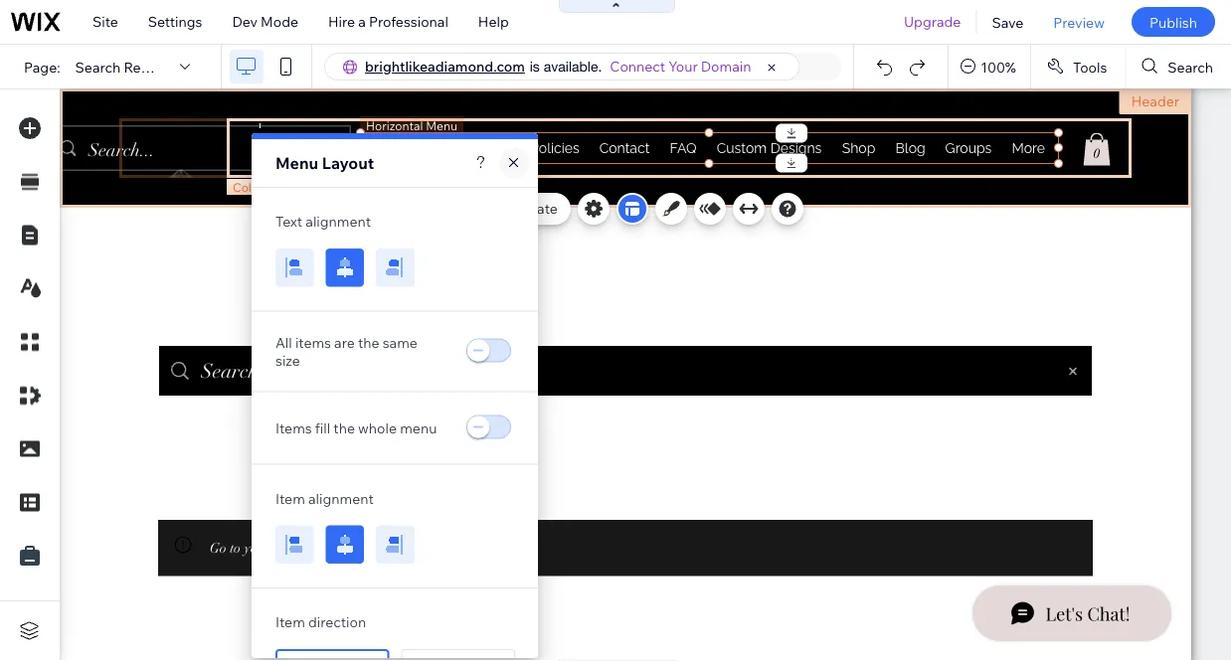 Task type: locate. For each thing, give the bounding box(es) containing it.
item alignment
[[275, 490, 374, 507]]

the right are
[[358, 334, 379, 351]]

2 item from the top
[[275, 614, 305, 631]]

2 switch from the top
[[464, 414, 514, 442]]

the
[[358, 334, 379, 351], [333, 419, 355, 437]]

switch
[[464, 338, 514, 366], [464, 414, 514, 442]]

alignment for item alignment
[[308, 490, 374, 507]]

column
[[233, 179, 276, 194]]

text
[[275, 213, 302, 230]]

navigate
[[500, 200, 558, 217]]

alignment right text
[[306, 213, 371, 230]]

0 vertical spatial alignment
[[306, 213, 371, 230]]

1 vertical spatial alignment
[[308, 490, 374, 507]]

search
[[75, 58, 121, 75], [1168, 58, 1213, 75]]

save
[[992, 13, 1024, 31]]

1 horizontal spatial search
[[1168, 58, 1213, 75]]

the right fill
[[333, 419, 355, 437]]

1 switch from the top
[[464, 338, 514, 366]]

connect
[[610, 58, 665, 75]]

0 vertical spatial the
[[358, 334, 379, 351]]

domain
[[701, 58, 751, 75]]

0 vertical spatial switch
[[464, 338, 514, 366]]

0 horizontal spatial search
[[75, 58, 121, 75]]

layout
[[322, 153, 374, 173]]

1 vertical spatial switch
[[464, 414, 514, 442]]

switch right same
[[464, 338, 514, 366]]

is
[[530, 58, 540, 75]]

brightlikeadiamond.com
[[365, 58, 525, 75]]

1 horizontal spatial the
[[358, 334, 379, 351]]

size
[[275, 352, 300, 369]]

search results
[[75, 58, 171, 75]]

search down site
[[75, 58, 121, 75]]

items
[[275, 419, 312, 437]]

header
[[1131, 92, 1179, 110]]

100%
[[981, 58, 1016, 75]]

dev
[[232, 13, 258, 30]]

mode
[[261, 13, 298, 30]]

all
[[275, 334, 292, 351]]

alignment down items fill the whole menu in the left bottom of the page
[[308, 490, 374, 507]]

2 search from the left
[[1168, 58, 1213, 75]]

item
[[275, 490, 305, 507], [275, 614, 305, 631]]

search inside button
[[1168, 58, 1213, 75]]

1 search from the left
[[75, 58, 121, 75]]

item down items
[[275, 490, 305, 507]]

alignment
[[306, 213, 371, 230], [308, 490, 374, 507]]

switch right "menu"
[[464, 414, 514, 442]]

tools button
[[1031, 45, 1125, 89]]

1 vertical spatial item
[[275, 614, 305, 631]]

a
[[358, 13, 366, 30]]

search down publish on the top of page
[[1168, 58, 1213, 75]]

0 vertical spatial item
[[275, 490, 305, 507]]

available.
[[544, 58, 602, 75]]

upgrade
[[904, 13, 961, 30]]

tools
[[1073, 58, 1107, 75]]

item left direction
[[275, 614, 305, 631]]

1 vertical spatial the
[[333, 419, 355, 437]]

preview
[[1053, 13, 1105, 31]]

0 horizontal spatial the
[[333, 419, 355, 437]]

items
[[295, 334, 331, 351]]

100% button
[[949, 45, 1030, 89]]

alignment for text alignment
[[306, 213, 371, 230]]

1 item from the top
[[275, 490, 305, 507]]



Task type: vqa. For each thing, say whether or not it's contained in the screenshot.
THE UNTITLED
no



Task type: describe. For each thing, give the bounding box(es) containing it.
2
[[279, 179, 285, 194]]

same
[[383, 334, 418, 351]]

item for item alignment
[[275, 490, 305, 507]]

results
[[124, 58, 171, 75]]

items fill the whole menu
[[275, 419, 437, 437]]

menu
[[275, 153, 318, 173]]

publish button
[[1132, 7, 1215, 37]]

all items are the same size
[[275, 334, 418, 369]]

switch for same
[[464, 338, 514, 366]]

hire a professional
[[328, 13, 448, 30]]

menu
[[400, 419, 437, 437]]

help
[[478, 13, 509, 30]]

the inside all items are the same size
[[358, 334, 379, 351]]

hire
[[328, 13, 355, 30]]

is available. connect your domain
[[530, 58, 751, 75]]

search for search
[[1168, 58, 1213, 75]]

fill
[[315, 419, 330, 437]]

search button
[[1126, 45, 1231, 89]]

preview button
[[1039, 0, 1120, 44]]

settings
[[148, 13, 202, 30]]

search for search results
[[75, 58, 121, 75]]

switch for menu
[[464, 414, 514, 442]]

whole
[[358, 419, 397, 437]]

are
[[334, 334, 355, 351]]

direction
[[308, 614, 366, 631]]

your
[[669, 58, 698, 75]]

publish
[[1149, 13, 1197, 31]]

site
[[92, 13, 118, 30]]

menu layout
[[275, 153, 374, 173]]

item for item direction
[[275, 614, 305, 631]]

professional
[[369, 13, 448, 30]]

column 2
[[233, 179, 285, 194]]

dev mode
[[232, 13, 298, 30]]

text alignment
[[275, 213, 371, 230]]

save button
[[977, 0, 1039, 44]]

item direction
[[275, 614, 366, 631]]



